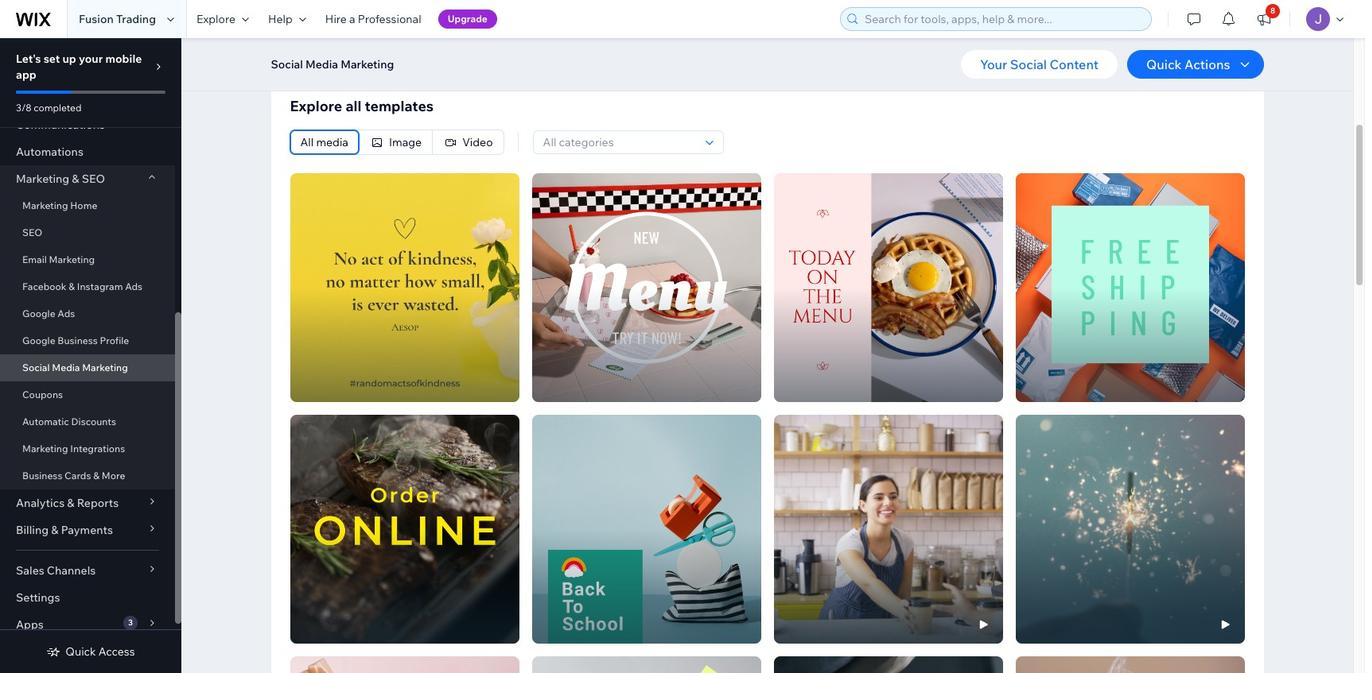 Task type: vqa. For each thing, say whether or not it's contained in the screenshot.
to
no



Task type: locate. For each thing, give the bounding box(es) containing it.
set
[[44, 52, 60, 66]]

marketing integrations link
[[0, 436, 175, 463]]

social media marketing inside social media marketing button
[[271, 57, 394, 72]]

All categories field
[[538, 131, 701, 154]]

1 vertical spatial explore
[[290, 97, 342, 115]]

8
[[1271, 6, 1276, 16]]

quick inside button
[[1147, 56, 1182, 72]]

1 vertical spatial seo
[[22, 227, 42, 239]]

seo up email
[[22, 227, 42, 239]]

seo
[[82, 172, 105, 186], [22, 227, 42, 239]]

0 vertical spatial google
[[22, 308, 55, 320]]

google down facebook
[[22, 308, 55, 320]]

discounts
[[71, 416, 116, 428]]

google for google ads
[[22, 308, 55, 320]]

marketing inside social media marketing link
[[82, 362, 128, 374]]

social down help button
[[271, 57, 303, 72]]

business down google ads link
[[58, 335, 98, 347]]

0 horizontal spatial social
[[22, 362, 50, 374]]

0 vertical spatial quick
[[1147, 56, 1182, 72]]

& for payments
[[51, 524, 58, 538]]

0 horizontal spatial seo
[[22, 227, 42, 239]]

& for reports
[[67, 496, 74, 511]]

1 horizontal spatial explore
[[290, 97, 342, 115]]

marketing up explore all templates
[[341, 57, 394, 72]]

&
[[72, 172, 79, 186], [69, 281, 75, 293], [93, 470, 100, 482], [67, 496, 74, 511], [51, 524, 58, 538]]

quick left actions
[[1147, 56, 1182, 72]]

0 vertical spatial seo
[[82, 172, 105, 186]]

quick left access
[[66, 645, 96, 660]]

help button
[[259, 0, 316, 38]]

explore for explore
[[197, 12, 235, 26]]

marketing inside social media marketing button
[[341, 57, 394, 72]]

coupons
[[22, 389, 63, 401]]

1 horizontal spatial quick
[[1147, 56, 1182, 72]]

apps
[[16, 618, 44, 633]]

& up home
[[72, 172, 79, 186]]

billing
[[16, 524, 49, 538]]

all
[[346, 97, 362, 115]]

& right billing
[[51, 524, 58, 538]]

0 horizontal spatial ads
[[58, 308, 75, 320]]

social media marketing down the google business profile
[[22, 362, 128, 374]]

0 vertical spatial social media marketing
[[271, 57, 394, 72]]

analytics & reports button
[[0, 490, 175, 517]]

1 horizontal spatial social media marketing
[[271, 57, 394, 72]]

sales channels button
[[0, 558, 175, 585]]

social media marketing down hire
[[271, 57, 394, 72]]

upgrade button
[[438, 10, 497, 29]]

cards
[[65, 470, 91, 482]]

marketing inside 'marketing & seo' popup button
[[16, 172, 69, 186]]

media inside the sidebar 'element'
[[52, 362, 80, 374]]

let's set up your mobile app
[[16, 52, 142, 82]]

1 vertical spatial google
[[22, 335, 55, 347]]

quick
[[1147, 56, 1182, 72], [66, 645, 96, 660]]

marketing down "automations"
[[16, 172, 69, 186]]

media down the google business profile
[[52, 362, 80, 374]]

1 horizontal spatial seo
[[82, 172, 105, 186]]

0 vertical spatial ads
[[125, 281, 143, 293]]

business
[[58, 335, 98, 347], [22, 470, 62, 482]]

all media button
[[290, 130, 359, 154]]

ads up the google business profile
[[58, 308, 75, 320]]

& inside dropdown button
[[67, 496, 74, 511]]

& right facebook
[[69, 281, 75, 293]]

media
[[316, 135, 348, 150]]

social up "coupons"
[[22, 362, 50, 374]]

ads
[[125, 281, 143, 293], [58, 308, 75, 320]]

business up analytics
[[22, 470, 62, 482]]

& inside popup button
[[72, 172, 79, 186]]

communications
[[16, 118, 105, 132]]

marketing down automatic
[[22, 443, 68, 455]]

trading
[[116, 12, 156, 26]]

1 vertical spatial business
[[22, 470, 62, 482]]

marketing inside email marketing link
[[49, 254, 95, 266]]

let's
[[16, 52, 41, 66]]

marketing integrations
[[22, 443, 125, 455]]

0 vertical spatial explore
[[197, 12, 235, 26]]

settings
[[16, 591, 60, 605]]

google
[[22, 308, 55, 320], [22, 335, 55, 347]]

0 horizontal spatial social media marketing
[[22, 362, 128, 374]]

2 horizontal spatial social
[[1010, 56, 1047, 72]]

explore up the all media
[[290, 97, 342, 115]]

0 horizontal spatial media
[[52, 362, 80, 374]]

fusion trading
[[79, 12, 156, 26]]

social media marketing inside social media marketing link
[[22, 362, 128, 374]]

help
[[268, 12, 293, 26]]

image
[[389, 135, 422, 150]]

marketing & seo
[[16, 172, 105, 186]]

& inside popup button
[[51, 524, 58, 538]]

marketing down marketing & seo
[[22, 200, 68, 212]]

1 vertical spatial ads
[[58, 308, 75, 320]]

marketing inside marketing home link
[[22, 200, 68, 212]]

explore left help
[[197, 12, 235, 26]]

0 vertical spatial business
[[58, 335, 98, 347]]

0 horizontal spatial explore
[[197, 12, 235, 26]]

quick inside the sidebar 'element'
[[66, 645, 96, 660]]

1 vertical spatial quick
[[66, 645, 96, 660]]

ads right the instagram
[[125, 281, 143, 293]]

1 horizontal spatial media
[[306, 57, 338, 72]]

marketing down profile
[[82, 362, 128, 374]]

3/8 completed
[[16, 102, 82, 114]]

your
[[980, 56, 1007, 72]]

2 google from the top
[[22, 335, 55, 347]]

professional
[[358, 12, 421, 26]]

access
[[98, 645, 135, 660]]

hire a professional link
[[316, 0, 431, 38]]

explore
[[197, 12, 235, 26], [290, 97, 342, 115]]

payments
[[61, 524, 113, 538]]

billing & payments
[[16, 524, 113, 538]]

explore for explore all templates
[[290, 97, 342, 115]]

social right your
[[1010, 56, 1047, 72]]

1 horizontal spatial social
[[271, 57, 303, 72]]

communications button
[[0, 111, 175, 138]]

google down google ads
[[22, 335, 55, 347]]

facebook & instagram ads
[[22, 281, 143, 293]]

1 google from the top
[[22, 308, 55, 320]]

0 vertical spatial media
[[306, 57, 338, 72]]

marketing up "facebook & instagram ads"
[[49, 254, 95, 266]]

facebook & instagram ads link
[[0, 274, 175, 301]]

your social content
[[980, 56, 1099, 72]]

1 vertical spatial media
[[52, 362, 80, 374]]

social inside button
[[1010, 56, 1047, 72]]

hire
[[325, 12, 347, 26]]

marketing inside 'marketing integrations' link
[[22, 443, 68, 455]]

0 horizontal spatial quick
[[66, 645, 96, 660]]

google ads link
[[0, 301, 175, 328]]

media
[[306, 57, 338, 72], [52, 362, 80, 374]]

media down hire
[[306, 57, 338, 72]]

social media marketing
[[271, 57, 394, 72], [22, 362, 128, 374]]

quick for quick actions
[[1147, 56, 1182, 72]]

image button
[[360, 130, 432, 154]]

social inside button
[[271, 57, 303, 72]]

social inside the sidebar 'element'
[[22, 362, 50, 374]]

Search for tools, apps, help & more... field
[[860, 8, 1147, 30]]

quick access button
[[46, 645, 135, 660]]

app
[[16, 68, 36, 82]]

media inside button
[[306, 57, 338, 72]]

marketing
[[341, 57, 394, 72], [16, 172, 69, 186], [22, 200, 68, 212], [49, 254, 95, 266], [82, 362, 128, 374], [22, 443, 68, 455]]

& left reports
[[67, 496, 74, 511]]

google business profile
[[22, 335, 129, 347]]

quick actions
[[1147, 56, 1230, 72]]

a
[[349, 12, 355, 26]]

seo down automations link
[[82, 172, 105, 186]]

social
[[1010, 56, 1047, 72], [271, 57, 303, 72], [22, 362, 50, 374]]

social for social media marketing button
[[271, 57, 303, 72]]

1 vertical spatial social media marketing
[[22, 362, 128, 374]]



Task type: describe. For each thing, give the bounding box(es) containing it.
social media marketing for social media marketing button
[[271, 57, 394, 72]]

facebook
[[22, 281, 66, 293]]

google business profile link
[[0, 328, 175, 355]]

completed
[[34, 102, 82, 114]]

your social content button
[[961, 50, 1118, 79]]

quick access
[[66, 645, 135, 660]]

business cards & more
[[22, 470, 125, 482]]

video
[[462, 135, 493, 150]]

automatic discounts
[[22, 416, 116, 428]]

social media marketing button
[[263, 53, 402, 76]]

reports
[[77, 496, 119, 511]]

billing & payments button
[[0, 517, 175, 544]]

all media
[[300, 135, 348, 150]]

& for seo
[[72, 172, 79, 186]]

& left the more
[[93, 470, 100, 482]]

marketing home
[[22, 200, 97, 212]]

quick for quick access
[[66, 645, 96, 660]]

mobile
[[105, 52, 142, 66]]

video button
[[433, 130, 503, 154]]

google for google business profile
[[22, 335, 55, 347]]

social for social media marketing link
[[22, 362, 50, 374]]

channels
[[47, 564, 96, 578]]

email marketing
[[22, 254, 95, 266]]

coupons link
[[0, 382, 175, 409]]

automatic discounts link
[[0, 409, 175, 436]]

settings link
[[0, 585, 175, 612]]

sales channels
[[16, 564, 96, 578]]

3
[[128, 618, 133, 629]]

automations
[[16, 145, 83, 159]]

seo inside popup button
[[82, 172, 105, 186]]

8 button
[[1247, 0, 1282, 38]]

sidebar element
[[0, 0, 181, 674]]

analytics & reports
[[16, 496, 119, 511]]

hire a professional
[[325, 12, 421, 26]]

quick actions button
[[1127, 50, 1264, 79]]

integrations
[[70, 443, 125, 455]]

1 horizontal spatial ads
[[125, 281, 143, 293]]

up
[[62, 52, 76, 66]]

social media marketing link
[[0, 355, 175, 382]]

profile
[[100, 335, 129, 347]]

analytics
[[16, 496, 65, 511]]

media for social media marketing button
[[306, 57, 338, 72]]

fusion
[[79, 12, 114, 26]]

& for instagram
[[69, 281, 75, 293]]

email marketing link
[[0, 247, 175, 274]]

actions
[[1185, 56, 1230, 72]]

3/8
[[16, 102, 31, 114]]

marketing home link
[[0, 193, 175, 220]]

upgrade
[[448, 13, 488, 25]]

templates
[[365, 97, 434, 115]]

instagram
[[77, 281, 123, 293]]

home
[[70, 200, 97, 212]]

business cards & more link
[[0, 463, 175, 490]]

your
[[79, 52, 103, 66]]

social media marketing for social media marketing link
[[22, 362, 128, 374]]

sales
[[16, 564, 44, 578]]

content
[[1050, 56, 1099, 72]]

all
[[300, 135, 314, 150]]

more
[[102, 470, 125, 482]]

marketing & seo button
[[0, 165, 175, 193]]

seo link
[[0, 220, 175, 247]]

automations link
[[0, 138, 175, 165]]

media for social media marketing link
[[52, 362, 80, 374]]

email
[[22, 254, 47, 266]]

automatic
[[22, 416, 69, 428]]

google ads
[[22, 308, 75, 320]]

explore all templates
[[290, 97, 434, 115]]



